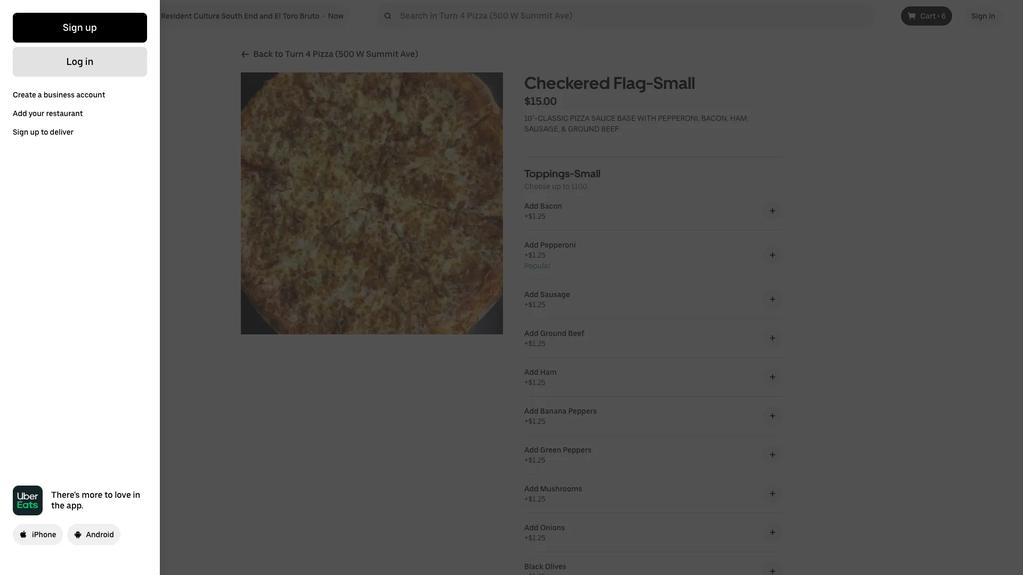 Task type: describe. For each thing, give the bounding box(es) containing it.
1 • from the left
[[323, 12, 325, 20]]

culture
[[194, 12, 220, 20]]

log
[[66, 56, 83, 67]]

bacon
[[540, 202, 562, 211]]

to left deliver
[[41, 128, 48, 136]]

peppers for add banana peppers
[[568, 407, 597, 416]]

in inside there's more to love in the app.
[[133, 490, 140, 500]]

restaurant
[[46, 109, 83, 118]]

add pepperoni + $1.25 popular
[[524, 241, 576, 270]]

ham
[[540, 368, 557, 377]]

checkered
[[524, 73, 610, 93]]

back to turn 4 pizza (500 w summit ave)
[[254, 49, 419, 59]]

onions
[[540, 524, 565, 532]]

+ for add pepperoni + $1.25 popular
[[524, 251, 529, 260]]

sauce
[[592, 114, 616, 123]]

green
[[540, 446, 561, 455]]

sign up link
[[13, 13, 147, 43]]

add for add pepperoni + $1.25 popular
[[524, 241, 539, 249]]

end
[[244, 12, 258, 20]]

back
[[254, 49, 273, 59]]

to inside there's more to love in the app.
[[104, 490, 113, 500]]

add your restaurant
[[13, 109, 83, 118]]

the
[[51, 501, 65, 511]]

add for add banana peppers + $1.25
[[524, 407, 539, 416]]

el
[[274, 12, 281, 20]]

small inside checkered flag-small $15.00
[[654, 73, 696, 93]]

android
[[86, 531, 114, 539]]

with
[[638, 114, 657, 123]]

sign up to deliver link
[[13, 128, 73, 136]]

bruto
[[300, 12, 319, 20]]

w
[[356, 49, 365, 59]]

uber eats home image
[[49, 10, 120, 22]]

peppers for add green peppers
[[563, 446, 592, 455]]

sausage
[[540, 290, 570, 299]]

flag-
[[614, 73, 654, 93]]

add sausage + $1.25
[[524, 290, 570, 309]]

add mushrooms + $1.25
[[524, 485, 582, 504]]

pizza
[[570, 114, 590, 123]]

android link
[[67, 524, 120, 546]]

back to turn 4 pizza (500 w summit ave) link
[[241, 49, 419, 60]]

ave)
[[401, 49, 419, 59]]

ham,
[[730, 114, 749, 123]]

sign up to deliver
[[13, 128, 73, 136]]

$15.00
[[524, 95, 557, 108]]

love
[[115, 490, 131, 500]]

+ inside add ground beef + $1.25
[[524, 340, 529, 348]]

deliver
[[50, 128, 73, 136]]

pepperoni,
[[658, 114, 700, 123]]

$1.25 inside add green peppers + $1.25
[[529, 456, 546, 465]]

iphone link
[[13, 524, 63, 546]]

sign in link
[[965, 6, 1002, 26]]

ground
[[568, 125, 600, 133]]

up for sign up
[[85, 22, 97, 33]]

small inside toppings-small choose up to 1100
[[575, 167, 601, 180]]

account
[[76, 91, 105, 99]]

to inside toppings-small choose up to 1100
[[563, 182, 570, 191]]

ground
[[540, 329, 567, 338]]

+ for add sausage + $1.25
[[524, 301, 529, 309]]

create a business account link
[[13, 91, 105, 99]]

+ inside add green peppers + $1.25
[[524, 456, 529, 465]]

sign for sign in
[[972, 12, 987, 20]]

log in
[[66, 56, 94, 67]]

resident
[[161, 12, 192, 20]]

create a business account
[[13, 91, 105, 99]]

business
[[44, 91, 75, 99]]

choose
[[524, 182, 550, 191]]

sign up
[[63, 22, 97, 33]]

up for sign up to deliver
[[30, 128, 39, 136]]

pepperoni
[[540, 241, 576, 249]]

add for add your restaurant
[[13, 109, 27, 118]]

+ for add ham + $1.25
[[524, 378, 529, 387]]

popular
[[524, 262, 551, 270]]

beef
[[568, 329, 584, 338]]

now
[[328, 12, 344, 20]]

10"-classic pizza sauce base with pepperoni, bacon, ham, sausage, & ground beef
[[524, 114, 749, 133]]

up inside toppings-small choose up to 1100
[[552, 182, 561, 191]]

beef
[[601, 125, 619, 133]]

pizza
[[313, 49, 334, 59]]

checkered flag-small $15.00
[[524, 73, 696, 108]]

add ham + $1.25
[[524, 368, 557, 387]]



Task type: vqa. For each thing, say whether or not it's contained in the screenshot.
the middle in
yes



Task type: locate. For each thing, give the bounding box(es) containing it.
+ down choose
[[524, 212, 529, 221]]

$1.25 down green at the right of the page
[[529, 456, 546, 465]]

peppers right green at the right of the page
[[563, 446, 592, 455]]

0 horizontal spatial sign
[[13, 128, 28, 136]]

add your restaurant link
[[13, 109, 83, 118]]

base
[[617, 114, 636, 123]]

+ inside add mushrooms + $1.25
[[524, 495, 529, 504]]

9 + from the top
[[524, 534, 529, 543]]

add left bacon
[[524, 202, 539, 211]]

+ up add ham + $1.25 on the right bottom
[[524, 340, 529, 348]]

$1.25 for bacon
[[529, 212, 546, 221]]

2 • from the left
[[938, 12, 940, 20]]

$1.25 down "banana"
[[529, 417, 546, 426]]

olives
[[545, 563, 566, 571]]

peppers inside add green peppers + $1.25
[[563, 446, 592, 455]]

small up pepperoni,
[[654, 73, 696, 93]]

+ up add onions + $1.25 at the right bottom
[[524, 495, 529, 504]]

$1.25 inside add ground beef + $1.25
[[529, 340, 546, 348]]

black olives
[[524, 563, 566, 571]]

toro
[[283, 12, 298, 20]]

in right love
[[133, 490, 140, 500]]

add inside add bacon + $1.25
[[524, 202, 539, 211]]

more
[[82, 490, 103, 500]]

$1.25 inside add ham + $1.25
[[529, 378, 546, 387]]

4
[[306, 49, 311, 59]]

resident culture south end and el toro bruto • now
[[161, 12, 344, 20]]

classic
[[538, 114, 569, 123]]

add left green at the right of the page
[[524, 446, 539, 455]]

add left your
[[13, 109, 27, 118]]

add left "banana"
[[524, 407, 539, 416]]

toppings-
[[524, 167, 575, 180]]

8 + from the top
[[524, 495, 529, 504]]

&
[[561, 125, 566, 133]]

south
[[221, 12, 243, 20]]

add for add ham + $1.25
[[524, 368, 539, 377]]

+ inside add sausage + $1.25
[[524, 301, 529, 309]]

0 horizontal spatial in
[[85, 56, 94, 67]]

small up 1100
[[575, 167, 601, 180]]

banana
[[540, 407, 567, 416]]

$1.25 for mushrooms
[[529, 495, 546, 504]]

sign for sign up
[[63, 22, 83, 33]]

add left ham
[[524, 368, 539, 377]]

bacon,
[[701, 114, 729, 123]]

cart • 6
[[921, 12, 946, 20]]

in
[[989, 12, 996, 20], [85, 56, 94, 67], [133, 490, 140, 500]]

add inside add banana peppers + $1.25
[[524, 407, 539, 416]]

$1.25 for ham
[[529, 378, 546, 387]]

turn
[[285, 49, 304, 59]]

add inside add sausage + $1.25
[[524, 290, 539, 299]]

2 $1.25 from the top
[[529, 251, 546, 260]]

1 horizontal spatial sign
[[63, 22, 83, 33]]

$1.25 down ham
[[529, 378, 546, 387]]

$1.25 down onions
[[529, 534, 546, 543]]

mushrooms
[[540, 485, 582, 494]]

sign down add your restaurant
[[13, 128, 28, 136]]

4 + from the top
[[524, 340, 529, 348]]

add left the ground
[[524, 329, 539, 338]]

4 $1.25 from the top
[[529, 340, 546, 348]]

1 vertical spatial peppers
[[563, 446, 592, 455]]

+ down add ham + $1.25 on the right bottom
[[524, 417, 529, 426]]

in right the 6
[[989, 12, 996, 20]]

add inside add green peppers + $1.25
[[524, 446, 539, 455]]

2 horizontal spatial in
[[989, 12, 996, 20]]

up down your
[[30, 128, 39, 136]]

+ up add banana peppers + $1.25 at the bottom right of the page
[[524, 378, 529, 387]]

add inside add mushrooms + $1.25
[[524, 485, 539, 494]]

$1.25 inside add bacon + $1.25
[[529, 212, 546, 221]]

1 vertical spatial in
[[85, 56, 94, 67]]

+ inside add ham + $1.25
[[524, 378, 529, 387]]

$1.25 inside add onions + $1.25
[[529, 534, 546, 543]]

add inside add pepperoni + $1.25 popular
[[524, 241, 539, 249]]

deliver to image
[[148, 10, 157, 22]]

to
[[275, 49, 283, 59], [41, 128, 48, 136], [563, 182, 570, 191], [104, 490, 113, 500]]

1 $1.25 from the top
[[529, 212, 546, 221]]

3 $1.25 from the top
[[529, 301, 546, 309]]

in right log
[[85, 56, 94, 67]]

add left sausage
[[524, 290, 539, 299]]

main navigation menu image
[[21, 11, 32, 21]]

7 + from the top
[[524, 456, 529, 465]]

1 horizontal spatial small
[[654, 73, 696, 93]]

sausage,
[[524, 125, 560, 133]]

•
[[323, 12, 325, 20], [938, 12, 940, 20]]

add banana peppers + $1.25
[[524, 407, 597, 426]]

and
[[260, 12, 273, 20]]

to left 1100
[[563, 182, 570, 191]]

sign in
[[972, 12, 996, 20]]

add inside add onions + $1.25
[[524, 524, 539, 532]]

7 $1.25 from the top
[[529, 456, 546, 465]]

add for add mushrooms + $1.25
[[524, 485, 539, 494]]

in for log in
[[85, 56, 94, 67]]

+ for add onions + $1.25
[[524, 534, 529, 543]]

peppers inside add banana peppers + $1.25
[[568, 407, 597, 416]]

in inside "link"
[[989, 12, 996, 20]]

$1.25 inside add mushrooms + $1.25
[[529, 495, 546, 504]]

add up popular
[[524, 241, 539, 249]]

9 $1.25 from the top
[[529, 534, 546, 543]]

sign right the 6
[[972, 12, 987, 20]]

$1.25 down the ground
[[529, 340, 546, 348]]

create
[[13, 91, 36, 99]]

app.
[[66, 501, 83, 511]]

0 horizontal spatial •
[[323, 12, 325, 20]]

add
[[13, 109, 27, 118], [524, 202, 539, 211], [524, 241, 539, 249], [524, 290, 539, 299], [524, 329, 539, 338], [524, 368, 539, 377], [524, 407, 539, 416], [524, 446, 539, 455], [524, 485, 539, 494], [524, 524, 539, 532]]

sign inside "link"
[[972, 12, 987, 20]]

there's more to love in the app.
[[51, 490, 140, 511]]

$1.25 for pepperoni
[[529, 251, 546, 260]]

0 vertical spatial peppers
[[568, 407, 597, 416]]

+ inside add banana peppers + $1.25
[[524, 417, 529, 426]]

+ for add mushrooms + $1.25
[[524, 495, 529, 504]]

1 vertical spatial up
[[30, 128, 39, 136]]

to left love
[[104, 490, 113, 500]]

0 horizontal spatial up
[[30, 128, 39, 136]]

• left now
[[323, 12, 325, 20]]

+ inside add pepperoni + $1.25 popular
[[524, 251, 529, 260]]

2 vertical spatial in
[[133, 490, 140, 500]]

10"-
[[524, 114, 538, 123]]

+ up add mushrooms + $1.25 on the right
[[524, 456, 529, 465]]

$1.25
[[529, 212, 546, 221], [529, 251, 546, 260], [529, 301, 546, 309], [529, 340, 546, 348], [529, 378, 546, 387], [529, 417, 546, 426], [529, 456, 546, 465], [529, 495, 546, 504], [529, 534, 546, 543]]

2 horizontal spatial up
[[552, 182, 561, 191]]

+
[[524, 212, 529, 221], [524, 251, 529, 260], [524, 301, 529, 309], [524, 340, 529, 348], [524, 378, 529, 387], [524, 417, 529, 426], [524, 456, 529, 465], [524, 495, 529, 504], [524, 534, 529, 543]]

add for add green peppers + $1.25
[[524, 446, 539, 455]]

iphone
[[32, 531, 56, 539]]

0 vertical spatial small
[[654, 73, 696, 93]]

peppers right "banana"
[[568, 407, 597, 416]]

0 vertical spatial up
[[85, 22, 97, 33]]

6 $1.25 from the top
[[529, 417, 546, 426]]

$1.25 inside add pepperoni + $1.25 popular
[[529, 251, 546, 260]]

in for sign in
[[989, 12, 996, 20]]

• left the 6
[[938, 12, 940, 20]]

0 horizontal spatial small
[[575, 167, 601, 180]]

$1.25 up popular
[[529, 251, 546, 260]]

+ inside add onions + $1.25
[[524, 534, 529, 543]]

summit
[[367, 49, 399, 59]]

cart
[[921, 12, 936, 20]]

$1.25 inside add sausage + $1.25
[[529, 301, 546, 309]]

up
[[85, 22, 97, 33], [30, 128, 39, 136], [552, 182, 561, 191]]

your
[[29, 109, 44, 118]]

sign for sign up to deliver
[[13, 128, 28, 136]]

add onions + $1.25
[[524, 524, 565, 543]]

sign
[[972, 12, 987, 20], [63, 22, 83, 33], [13, 128, 28, 136]]

add left onions
[[524, 524, 539, 532]]

1100
[[572, 182, 587, 191]]

add inside add ground beef + $1.25
[[524, 329, 539, 338]]

$1.25 down mushrooms on the right
[[529, 495, 546, 504]]

$1.25 for sausage
[[529, 301, 546, 309]]

sign up log
[[63, 22, 83, 33]]

$1.25 for onions
[[529, 534, 546, 543]]

a
[[38, 91, 42, 99]]

1 horizontal spatial in
[[133, 490, 140, 500]]

1 horizontal spatial •
[[938, 12, 940, 20]]

2 vertical spatial up
[[552, 182, 561, 191]]

add for add ground beef + $1.25
[[524, 329, 539, 338]]

2 + from the top
[[524, 251, 529, 260]]

6 + from the top
[[524, 417, 529, 426]]

+ for add bacon + $1.25
[[524, 212, 529, 221]]

log in link
[[13, 47, 147, 77]]

add for add onions + $1.25
[[524, 524, 539, 532]]

$1.25 inside add banana peppers + $1.25
[[529, 417, 546, 426]]

black
[[524, 563, 544, 571]]

1 + from the top
[[524, 212, 529, 221]]

add for add bacon + $1.25
[[524, 202, 539, 211]]

add green peppers + $1.25
[[524, 446, 592, 465]]

add for add sausage + $1.25
[[524, 290, 539, 299]]

small
[[654, 73, 696, 93], [575, 167, 601, 180]]

$1.25 down bacon
[[529, 212, 546, 221]]

5 + from the top
[[524, 378, 529, 387]]

to left turn
[[275, 49, 283, 59]]

up down toppings-
[[552, 182, 561, 191]]

+ inside add bacon + $1.25
[[524, 212, 529, 221]]

add ground beef + $1.25
[[524, 329, 584, 348]]

uber eats image
[[13, 486, 43, 516]]

2 horizontal spatial sign
[[972, 12, 987, 20]]

8 $1.25 from the top
[[529, 495, 546, 504]]

toppings-small choose up to 1100
[[524, 167, 601, 191]]

1 horizontal spatial up
[[85, 22, 97, 33]]

3 + from the top
[[524, 301, 529, 309]]

6
[[942, 12, 946, 20]]

1 vertical spatial small
[[575, 167, 601, 180]]

5 $1.25 from the top
[[529, 378, 546, 387]]

2 vertical spatial sign
[[13, 128, 28, 136]]

0 vertical spatial sign
[[972, 12, 987, 20]]

+ down popular
[[524, 301, 529, 309]]

there's
[[51, 490, 80, 500]]

1 vertical spatial sign
[[63, 22, 83, 33]]

+ up popular
[[524, 251, 529, 260]]

add inside add ham + $1.25
[[524, 368, 539, 377]]

$1.25 down sausage
[[529, 301, 546, 309]]

+ up black
[[524, 534, 529, 543]]

0 vertical spatial in
[[989, 12, 996, 20]]

up up "log in"
[[85, 22, 97, 33]]

add left mushrooms on the right
[[524, 485, 539, 494]]

(500
[[336, 49, 355, 59]]

peppers
[[568, 407, 597, 416], [563, 446, 592, 455]]

add bacon + $1.25
[[524, 202, 562, 221]]



